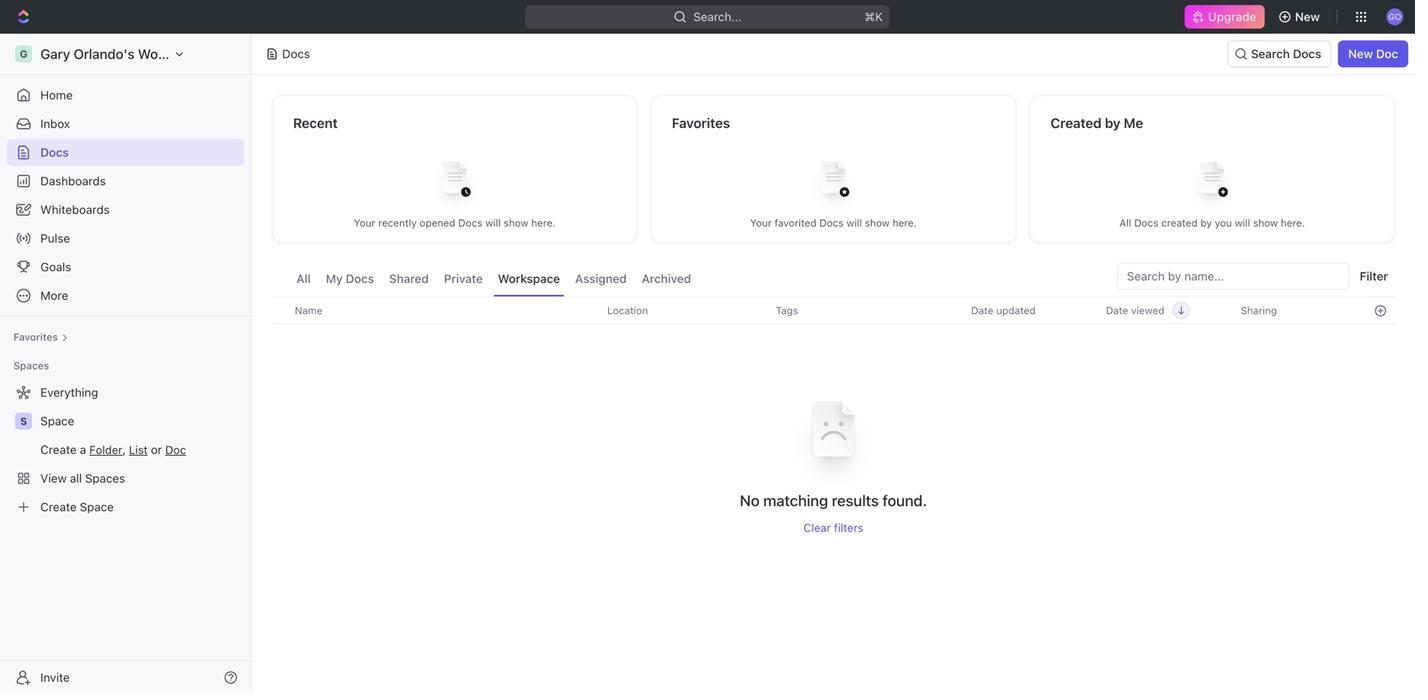 Task type: vqa. For each thing, say whether or not it's contained in the screenshot.
All Docs created by you will show here. All
yes



Task type: locate. For each thing, give the bounding box(es) containing it.
1 vertical spatial create
[[40, 500, 77, 514]]

0 horizontal spatial new
[[1296, 10, 1320, 24]]

clear filters button
[[804, 521, 864, 535]]

row
[[272, 297, 1395, 324]]

will
[[485, 217, 501, 229], [847, 217, 862, 229], [1235, 217, 1251, 229]]

create
[[40, 443, 77, 457], [40, 500, 77, 514]]

inbox link
[[7, 110, 244, 137]]

1 vertical spatial doc
[[165, 443, 186, 457]]

upgrade
[[1209, 10, 1257, 24]]

no matching results found.
[[740, 492, 927, 510]]

2 your from the left
[[750, 217, 772, 229]]

0 horizontal spatial workspace
[[138, 46, 208, 62]]

your for recent
[[354, 217, 376, 229]]

created
[[1051, 115, 1102, 131]]

all
[[1120, 217, 1132, 229], [297, 272, 311, 286]]

upgrade link
[[1185, 5, 1265, 29]]

by left you
[[1201, 217, 1212, 229]]

all docs created by you will show here.
[[1120, 217, 1305, 229]]

gary orlando's workspace
[[40, 46, 208, 62]]

Search by name... text field
[[1127, 264, 1340, 289]]

view all spaces
[[40, 471, 125, 485]]

1 horizontal spatial all
[[1120, 217, 1132, 229]]

here.
[[531, 217, 556, 229], [893, 217, 917, 229], [1281, 217, 1305, 229]]

0 vertical spatial workspace
[[138, 46, 208, 62]]

show up workspace button
[[504, 217, 529, 229]]

create down view
[[40, 500, 77, 514]]

by
[[1105, 115, 1121, 131], [1201, 217, 1212, 229]]

1 horizontal spatial spaces
[[85, 471, 125, 485]]

your
[[354, 217, 376, 229], [750, 217, 772, 229]]

will right opened
[[485, 217, 501, 229]]

1 horizontal spatial date
[[1106, 305, 1129, 316]]

date left updated
[[971, 305, 994, 316]]

1 vertical spatial favorites
[[13, 331, 58, 343]]

1 horizontal spatial your
[[750, 217, 772, 229]]

1 horizontal spatial new
[[1349, 47, 1373, 61]]

show down no favorited docs image
[[865, 217, 890, 229]]

1 will from the left
[[485, 217, 501, 229]]

1 horizontal spatial here.
[[893, 217, 917, 229]]

goals link
[[7, 254, 244, 281]]

show
[[504, 217, 529, 229], [865, 217, 890, 229], [1253, 217, 1278, 229]]

space down the everything
[[40, 414, 74, 428]]

tree containing everything
[[7, 379, 244, 521]]

docs inside sidebar navigation
[[40, 145, 69, 159]]

go button
[[1382, 3, 1409, 30]]

s
[[20, 415, 27, 427]]

workspace up "home" link
[[138, 46, 208, 62]]

all inside all button
[[297, 272, 311, 286]]

orlando's
[[74, 46, 135, 62]]

your left recently
[[354, 217, 376, 229]]

created
[[1162, 217, 1198, 229]]

0 horizontal spatial show
[[504, 217, 529, 229]]

new button
[[1272, 3, 1330, 30]]

goals
[[40, 260, 71, 274]]

workspace inside sidebar navigation
[[138, 46, 208, 62]]

space down view all spaces
[[80, 500, 114, 514]]

favorites
[[672, 115, 730, 131], [13, 331, 58, 343]]

show right you
[[1253, 217, 1278, 229]]

create for create space
[[40, 500, 77, 514]]

0 vertical spatial new
[[1296, 10, 1320, 24]]

viewed
[[1131, 305, 1165, 316]]

spaces down favorites button
[[13, 360, 49, 372]]

doc right or
[[165, 443, 186, 457]]

1 horizontal spatial show
[[865, 217, 890, 229]]

0 horizontal spatial will
[[485, 217, 501, 229]]

list
[[129, 443, 148, 457]]

me
[[1124, 115, 1144, 131]]

home
[[40, 88, 73, 102]]

1 vertical spatial new
[[1349, 47, 1373, 61]]

all
[[70, 471, 82, 485]]

date updated button
[[961, 297, 1046, 324]]

will right you
[[1235, 217, 1251, 229]]

space
[[40, 414, 74, 428], [80, 500, 114, 514]]

created by me
[[1051, 115, 1144, 131]]

location
[[607, 305, 648, 316]]

1 your from the left
[[354, 217, 376, 229]]

create left a
[[40, 443, 77, 457]]

0 horizontal spatial your
[[354, 217, 376, 229]]

new
[[1296, 10, 1320, 24], [1349, 47, 1373, 61]]

1 vertical spatial space
[[80, 500, 114, 514]]

0 horizontal spatial all
[[297, 272, 311, 286]]

your favorited docs will show here.
[[750, 217, 917, 229]]

whiteboards link
[[7, 196, 244, 223]]

inbox
[[40, 117, 70, 131]]

1 horizontal spatial by
[[1201, 217, 1212, 229]]

will down no favorited docs image
[[847, 217, 862, 229]]

1 horizontal spatial space
[[80, 500, 114, 514]]

tab list containing all
[[292, 263, 695, 297]]

docs
[[282, 47, 310, 61], [1293, 47, 1322, 61], [40, 145, 69, 159], [458, 217, 483, 229], [820, 217, 844, 229], [1135, 217, 1159, 229], [346, 272, 374, 286]]

my
[[326, 272, 343, 286]]

archived
[[642, 272, 691, 286]]

0 horizontal spatial space
[[40, 414, 74, 428]]

doc inside create a folder , list or doc
[[165, 443, 186, 457]]

docs right opened
[[458, 217, 483, 229]]

more button
[[7, 282, 244, 309]]

1 vertical spatial workspace
[[498, 272, 560, 286]]

filter
[[1360, 269, 1389, 283]]

create space
[[40, 500, 114, 514]]

space link
[[40, 408, 241, 435]]

doc
[[1377, 47, 1399, 61], [165, 443, 186, 457]]

0 vertical spatial favorites
[[672, 115, 730, 131]]

spaces down 'folder' button
[[85, 471, 125, 485]]

view
[[40, 471, 67, 485]]

view all spaces link
[[7, 465, 241, 492]]

1 horizontal spatial will
[[847, 217, 862, 229]]

no favorited docs image
[[800, 149, 867, 216]]

2 date from the left
[[1106, 305, 1129, 316]]

all left the created in the right top of the page
[[1120, 217, 1132, 229]]

0 vertical spatial space
[[40, 414, 74, 428]]

tab list
[[292, 263, 695, 297]]

tree
[[7, 379, 244, 521]]

0 vertical spatial doc
[[1377, 47, 1399, 61]]

0 vertical spatial by
[[1105, 115, 1121, 131]]

g
[[20, 48, 27, 60]]

docs right "my"
[[346, 272, 374, 286]]

new inside 'button'
[[1349, 47, 1373, 61]]

new for new
[[1296, 10, 1320, 24]]

your left favorited
[[750, 217, 772, 229]]

0 vertical spatial spaces
[[13, 360, 49, 372]]

go
[[1389, 12, 1402, 21]]

1 vertical spatial all
[[297, 272, 311, 286]]

2 horizontal spatial here.
[[1281, 217, 1305, 229]]

0 horizontal spatial date
[[971, 305, 994, 316]]

new doc button
[[1339, 40, 1409, 67]]

space inside create space link
[[80, 500, 114, 514]]

0 horizontal spatial here.
[[531, 217, 556, 229]]

private button
[[440, 263, 487, 297]]

pulse
[[40, 231, 70, 245]]

2 horizontal spatial will
[[1235, 217, 1251, 229]]

new inside button
[[1296, 10, 1320, 24]]

1 vertical spatial by
[[1201, 217, 1212, 229]]

gary orlando's workspace, , element
[[15, 45, 32, 62]]

3 show from the left
[[1253, 217, 1278, 229]]

2 show from the left
[[865, 217, 890, 229]]

1 horizontal spatial doc
[[1377, 47, 1399, 61]]

by left 'me'
[[1105, 115, 1121, 131]]

0 vertical spatial all
[[1120, 217, 1132, 229]]

1 create from the top
[[40, 443, 77, 457]]

workspace right private
[[498, 272, 560, 286]]

date viewed
[[1106, 305, 1165, 316]]

1 date from the left
[[971, 305, 994, 316]]

0 horizontal spatial favorites
[[13, 331, 58, 343]]

list button
[[129, 443, 148, 457]]

0 horizontal spatial doc
[[165, 443, 186, 457]]

create inside create space link
[[40, 500, 77, 514]]

2 horizontal spatial show
[[1253, 217, 1278, 229]]

doc down go dropdown button
[[1377, 47, 1399, 61]]

docs down inbox
[[40, 145, 69, 159]]

2 create from the top
[[40, 500, 77, 514]]

or
[[151, 443, 162, 457]]

date
[[971, 305, 994, 316], [1106, 305, 1129, 316]]

docs right the 'search'
[[1293, 47, 1322, 61]]

name
[[295, 305, 323, 316]]

all left "my"
[[297, 272, 311, 286]]

all for all docs created by you will show here.
[[1120, 217, 1132, 229]]

0 vertical spatial create
[[40, 443, 77, 457]]

1 horizontal spatial workspace
[[498, 272, 560, 286]]

date left viewed
[[1106, 305, 1129, 316]]



Task type: describe. For each thing, give the bounding box(es) containing it.
3 will from the left
[[1235, 217, 1251, 229]]

favorites button
[[7, 327, 75, 347]]

tags
[[776, 305, 798, 316]]

doc inside 'button'
[[1377, 47, 1399, 61]]

no data image
[[783, 380, 884, 491]]

my docs
[[326, 272, 374, 286]]

dashboards link
[[7, 168, 244, 195]]

workspace inside button
[[498, 272, 560, 286]]

my docs button
[[322, 263, 378, 297]]

no matching results found. table
[[272, 297, 1395, 535]]

0 horizontal spatial spaces
[[13, 360, 49, 372]]

row containing name
[[272, 297, 1395, 324]]

recently
[[378, 217, 417, 229]]

create a folder , list or doc
[[40, 443, 186, 457]]

your recently opened docs will show here.
[[354, 217, 556, 229]]

folder
[[89, 443, 122, 457]]

docs right favorited
[[820, 217, 844, 229]]

your for favorites
[[750, 217, 772, 229]]

date for date updated
[[971, 305, 994, 316]]

1 vertical spatial spaces
[[85, 471, 125, 485]]

assigned
[[575, 272, 627, 286]]

a
[[80, 443, 86, 457]]

shared button
[[385, 263, 433, 297]]

results
[[832, 492, 879, 510]]

1 show from the left
[[504, 217, 529, 229]]

invite
[[40, 671, 70, 685]]

everything
[[40, 385, 98, 399]]

sharing
[[1241, 305, 1277, 316]]

clear filters
[[804, 521, 864, 535]]

workspace button
[[494, 263, 564, 297]]

filter button
[[1353, 263, 1395, 290]]

everything link
[[7, 379, 241, 406]]

all for all
[[297, 272, 311, 286]]

1 here. from the left
[[531, 217, 556, 229]]

gary
[[40, 46, 70, 62]]

all button
[[292, 263, 315, 297]]

search docs
[[1251, 47, 1322, 61]]

create space link
[[7, 494, 241, 521]]

found.
[[883, 492, 927, 510]]

2 here. from the left
[[893, 217, 917, 229]]

no matching results found. row
[[272, 380, 1395, 535]]

tree inside sidebar navigation
[[7, 379, 244, 521]]

,
[[122, 443, 126, 457]]

opened
[[420, 217, 456, 229]]

2 will from the left
[[847, 217, 862, 229]]

archived button
[[638, 263, 695, 297]]

docs left the created in the right top of the page
[[1135, 217, 1159, 229]]

no
[[740, 492, 760, 510]]

date viewed button
[[1096, 297, 1190, 324]]

space inside space link
[[40, 414, 74, 428]]

filters
[[834, 521, 864, 535]]

favorites inside favorites button
[[13, 331, 58, 343]]

filter button
[[1353, 263, 1395, 290]]

doc button
[[165, 443, 186, 457]]

assigned button
[[571, 263, 631, 297]]

docs link
[[7, 139, 244, 166]]

more
[[40, 289, 68, 302]]

3 here. from the left
[[1281, 217, 1305, 229]]

docs up recent at left
[[282, 47, 310, 61]]

search...
[[694, 10, 742, 24]]

pulse link
[[7, 225, 244, 252]]

no recent docs image
[[421, 149, 489, 216]]

folder button
[[89, 443, 122, 457]]

whiteboards
[[40, 203, 110, 217]]

clear
[[804, 521, 831, 535]]

recent
[[293, 115, 338, 131]]

private
[[444, 272, 483, 286]]

date for date viewed
[[1106, 305, 1129, 316]]

new for new doc
[[1349, 47, 1373, 61]]

favorited
[[775, 217, 817, 229]]

no created by me docs image
[[1179, 149, 1246, 216]]

search docs button
[[1228, 40, 1332, 67]]

shared
[[389, 272, 429, 286]]

date updated
[[971, 305, 1036, 316]]

1 horizontal spatial favorites
[[672, 115, 730, 131]]

0 horizontal spatial by
[[1105, 115, 1121, 131]]

create for create a folder , list or doc
[[40, 443, 77, 457]]

search
[[1251, 47, 1290, 61]]

you
[[1215, 217, 1232, 229]]

dashboards
[[40, 174, 106, 188]]

new doc
[[1349, 47, 1399, 61]]

space, , element
[[15, 413, 32, 430]]

sidebar navigation
[[0, 34, 255, 694]]

home link
[[7, 82, 244, 109]]

⌘k
[[865, 10, 883, 24]]

matching
[[763, 492, 828, 510]]

updated
[[997, 305, 1036, 316]]



